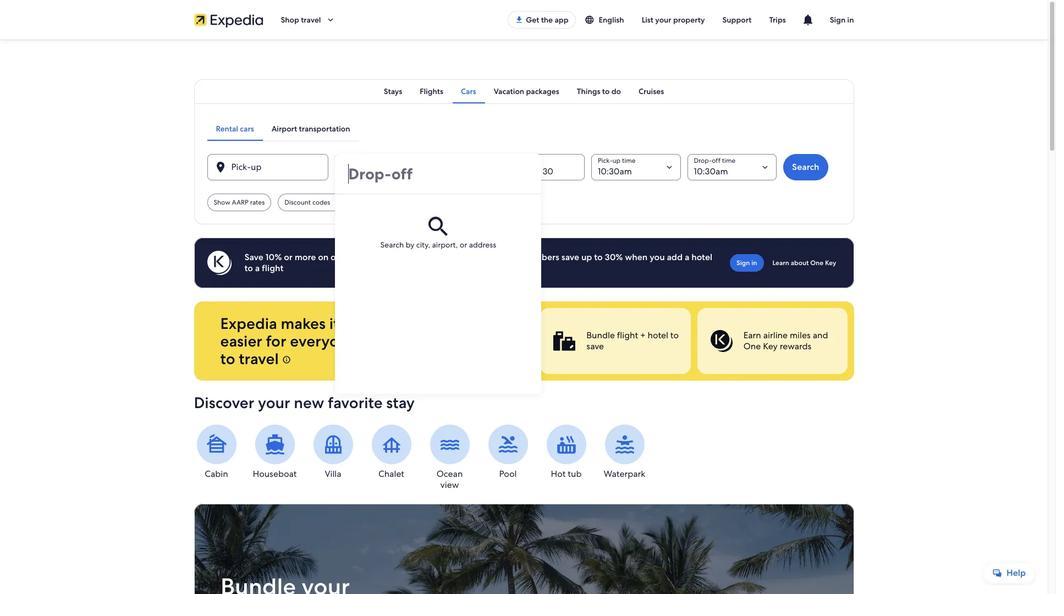 Task type: describe. For each thing, give the bounding box(es) containing it.
address
[[469, 240, 496, 250]]

up
[[581, 251, 592, 263]]

travel inside dropdown button
[[301, 15, 321, 25]]

airport transportation link
[[263, 117, 359, 141]]

one inside "link"
[[810, 259, 823, 267]]

bundle flight + hotel to save
[[586, 330, 679, 352]]

tab list containing stays
[[194, 79, 854, 103]]

search for search by city, airport, or address
[[380, 240, 404, 250]]

expedia logo image
[[194, 12, 263, 28]]

packages
[[526, 86, 559, 96]]

save inside 'bundle flight + hotel to save'
[[586, 341, 604, 352]]

chalet
[[379, 468, 404, 480]]

trips
[[769, 15, 786, 25]]

support
[[723, 15, 752, 25]]

things
[[577, 86, 600, 96]]

rewards
[[780, 341, 811, 352]]

english button
[[576, 10, 633, 30]]

discount codes button
[[278, 194, 354, 211]]

10%
[[266, 251, 282, 263]]

also,
[[499, 251, 519, 263]]

earn airline miles and one key rewards
[[743, 330, 828, 352]]

1 horizontal spatial a
[[685, 251, 689, 263]]

sign in button
[[821, 7, 863, 33]]

to inside "link"
[[602, 86, 610, 96]]

30
[[543, 166, 553, 177]]

waterpark button
[[602, 425, 647, 480]]

vacation
[[494, 86, 524, 96]]

cars link
[[452, 79, 485, 103]]

members
[[521, 251, 559, 263]]

cruises link
[[630, 79, 673, 103]]

stay
[[386, 393, 415, 413]]

key inside "link"
[[825, 259, 836, 267]]

in inside dropdown button
[[847, 15, 854, 25]]

nov 29 - nov 30
[[487, 166, 553, 177]]

sign in inside dropdown button
[[830, 15, 854, 25]]

by
[[406, 240, 414, 250]]

on
[[318, 251, 329, 263]]

easier
[[220, 331, 262, 351]]

ocean view
[[437, 468, 463, 491]]

save
[[245, 251, 263, 263]]

cabin
[[205, 468, 228, 480]]

1 vertical spatial in
[[752, 259, 757, 267]]

favorite
[[328, 393, 383, 413]]

save 10% or more on over 100,000 hotels with member prices. also, members save up to 30% when you add a hotel to a flight
[[245, 251, 712, 274]]

houseboat button
[[252, 425, 297, 480]]

sign in link
[[730, 254, 764, 272]]

nov 29 - nov 30 button
[[463, 154, 585, 180]]

hot
[[551, 468, 566, 480]]

3 out of 3 element
[[697, 308, 847, 374]]

transportation
[[299, 124, 350, 134]]

miles
[[790, 330, 810, 341]]

to inside expedia makes it easier for everyone to travel
[[220, 349, 235, 369]]

villa
[[325, 468, 341, 480]]

communication center icon image
[[801, 13, 815, 26]]

cabin button
[[194, 425, 239, 480]]

aarp
[[232, 198, 248, 207]]

to inside 'bundle flight + hotel to save'
[[670, 330, 679, 341]]

tub
[[568, 468, 582, 480]]

search for search
[[792, 161, 819, 173]]

houseboat
[[253, 468, 297, 480]]

sign inside sign in dropdown button
[[830, 15, 846, 25]]

bundle
[[586, 330, 615, 341]]

new
[[294, 393, 324, 413]]

learn about one key link
[[768, 254, 841, 272]]

list
[[642, 15, 654, 25]]

stays
[[384, 86, 402, 96]]

app
[[555, 15, 569, 25]]

when
[[625, 251, 648, 263]]

2 out of 3 element
[[540, 308, 690, 374]]

list your property link
[[633, 10, 714, 30]]

for
[[266, 331, 286, 351]]

makes
[[281, 314, 326, 333]]

ocean view button
[[427, 425, 472, 491]]

get the app
[[526, 15, 569, 25]]

get
[[526, 15, 539, 25]]

view
[[440, 479, 459, 491]]

pool button
[[485, 425, 531, 480]]

travel inside expedia makes it easier for everyone to travel
[[239, 349, 279, 369]]

expedia makes it easier for everyone to travel
[[220, 314, 357, 369]]

flights link
[[411, 79, 452, 103]]

or inside save 10% or more on over 100,000 hotels with member prices. also, members save up to 30% when you add a hotel to a flight
[[284, 251, 293, 263]]

member
[[434, 251, 469, 263]]

-
[[518, 166, 522, 177]]

add
[[667, 251, 683, 263]]

trailing image
[[325, 15, 335, 25]]

waterpark
[[604, 468, 645, 480]]

rental cars
[[216, 124, 254, 134]]

codes
[[312, 198, 330, 207]]

learn
[[773, 259, 789, 267]]

discover
[[194, 393, 254, 413]]

1 nov from the left
[[487, 166, 504, 177]]

download the app button image
[[515, 15, 524, 24]]

shop
[[281, 15, 299, 25]]

trips link
[[760, 10, 795, 30]]



Task type: locate. For each thing, give the bounding box(es) containing it.
your left new
[[258, 393, 290, 413]]

earn
[[743, 330, 761, 341]]

sign inside the sign in link
[[737, 259, 750, 267]]

1 vertical spatial tab list
[[207, 117, 359, 141]]

cruises
[[639, 86, 664, 96]]

1 vertical spatial flight
[[617, 330, 638, 341]]

prices.
[[471, 251, 497, 263]]

get the app link
[[508, 11, 576, 29]]

1 vertical spatial sign in
[[737, 259, 757, 267]]

one right about
[[810, 259, 823, 267]]

1 horizontal spatial sign in
[[830, 15, 854, 25]]

rental
[[216, 124, 238, 134]]

0 horizontal spatial nov
[[487, 166, 504, 177]]

your for discover
[[258, 393, 290, 413]]

to right up
[[594, 251, 603, 263]]

flight left +
[[617, 330, 638, 341]]

to
[[602, 86, 610, 96], [594, 251, 603, 263], [245, 262, 253, 274], [670, 330, 679, 341], [220, 349, 235, 369]]

travel left xsmall icon
[[239, 349, 279, 369]]

1 vertical spatial search
[[380, 240, 404, 250]]

travel left trailing icon
[[301, 15, 321, 25]]

a
[[685, 251, 689, 263], [255, 262, 260, 274]]

hotel right add
[[692, 251, 712, 263]]

1 horizontal spatial nov
[[524, 166, 540, 177]]

0 horizontal spatial sign in
[[737, 259, 757, 267]]

sign in left the learn
[[737, 259, 757, 267]]

vacation packages
[[494, 86, 559, 96]]

+
[[640, 330, 645, 341]]

flights
[[420, 86, 443, 96]]

travel sale activities deals image
[[194, 504, 854, 594]]

or
[[460, 240, 467, 250], [284, 251, 293, 263]]

0 horizontal spatial a
[[255, 262, 260, 274]]

cars
[[461, 86, 476, 96]]

to left the 10%
[[245, 262, 253, 274]]

search button
[[783, 154, 828, 180]]

pool
[[499, 468, 517, 480]]

0 horizontal spatial one
[[743, 341, 761, 352]]

1 vertical spatial sign
[[737, 259, 750, 267]]

a left the 10%
[[255, 262, 260, 274]]

and
[[813, 330, 828, 341]]

your inside the list your property link
[[655, 15, 671, 25]]

1 vertical spatial hotel
[[647, 330, 668, 341]]

you
[[650, 251, 665, 263]]

hotel inside save 10% or more on over 100,000 hotels with member prices. also, members save up to 30% when you add a hotel to a flight
[[692, 251, 712, 263]]

to left do
[[602, 86, 610, 96]]

property
[[673, 15, 705, 25]]

0 horizontal spatial hotel
[[647, 330, 668, 341]]

Drop-off text field
[[335, 154, 541, 194]]

sign in inside main content
[[737, 259, 757, 267]]

nov right -
[[524, 166, 540, 177]]

ocean
[[437, 468, 463, 480]]

sign in
[[830, 15, 854, 25], [737, 259, 757, 267]]

0 vertical spatial sign in
[[830, 15, 854, 25]]

1 horizontal spatial your
[[655, 15, 671, 25]]

show aarp rates
[[214, 198, 265, 207]]

search inside button
[[792, 161, 819, 173]]

save left up
[[561, 251, 579, 263]]

1 vertical spatial key
[[763, 341, 777, 352]]

0 horizontal spatial or
[[284, 251, 293, 263]]

main content
[[0, 40, 1048, 594]]

0 horizontal spatial travel
[[239, 349, 279, 369]]

1 vertical spatial one
[[743, 341, 761, 352]]

0 vertical spatial search
[[792, 161, 819, 173]]

1 horizontal spatial flight
[[617, 330, 638, 341]]

1 horizontal spatial sign
[[830, 15, 846, 25]]

your for list
[[655, 15, 671, 25]]

0 vertical spatial or
[[460, 240, 467, 250]]

0 horizontal spatial key
[[763, 341, 777, 352]]

english
[[599, 15, 624, 25]]

support link
[[714, 10, 760, 30]]

0 horizontal spatial flight
[[262, 262, 284, 274]]

everyone
[[290, 331, 357, 351]]

city,
[[416, 240, 430, 250]]

0 horizontal spatial search
[[380, 240, 404, 250]]

shop travel button
[[272, 7, 344, 33]]

tab list containing rental cars
[[207, 117, 359, 141]]

things to do
[[577, 86, 621, 96]]

1 horizontal spatial or
[[460, 240, 467, 250]]

main content containing expedia makes it easier for everyone to travel
[[0, 40, 1048, 594]]

0 vertical spatial save
[[561, 251, 579, 263]]

cars
[[240, 124, 254, 134]]

save
[[561, 251, 579, 263], [586, 341, 604, 352]]

search by city, airport, or address
[[380, 240, 496, 250]]

rates
[[250, 198, 265, 207]]

0 vertical spatial in
[[847, 15, 854, 25]]

0 vertical spatial one
[[810, 259, 823, 267]]

learn about one key
[[773, 259, 836, 267]]

0 vertical spatial hotel
[[692, 251, 712, 263]]

shop travel
[[281, 15, 321, 25]]

1 horizontal spatial search
[[792, 161, 819, 173]]

more
[[295, 251, 316, 263]]

the
[[541, 15, 553, 25]]

list your property
[[642, 15, 705, 25]]

0 vertical spatial your
[[655, 15, 671, 25]]

flight inside save 10% or more on over 100,000 hotels with member prices. also, members save up to 30% when you add a hotel to a flight
[[262, 262, 284, 274]]

airport,
[[432, 240, 458, 250]]

2 nov from the left
[[524, 166, 540, 177]]

0 vertical spatial key
[[825, 259, 836, 267]]

or right the 10%
[[284, 251, 293, 263]]

sign right communication center icon
[[830, 15, 846, 25]]

to right +
[[670, 330, 679, 341]]

1 vertical spatial your
[[258, 393, 290, 413]]

one inside earn airline miles and one key rewards
[[743, 341, 761, 352]]

save left +
[[586, 341, 604, 352]]

to down expedia
[[220, 349, 235, 369]]

hotel right +
[[647, 330, 668, 341]]

1 horizontal spatial one
[[810, 259, 823, 267]]

about
[[791, 259, 809, 267]]

discount codes
[[284, 198, 330, 207]]

29
[[506, 166, 516, 177]]

chalet button
[[369, 425, 414, 480]]

travel
[[301, 15, 321, 25], [239, 349, 279, 369]]

over
[[331, 251, 349, 263]]

expedia
[[220, 314, 277, 333]]

0 vertical spatial travel
[[301, 15, 321, 25]]

your right list on the top right of page
[[655, 15, 671, 25]]

one
[[810, 259, 823, 267], [743, 341, 761, 352]]

hot tub
[[551, 468, 582, 480]]

0 horizontal spatial in
[[752, 259, 757, 267]]

villa button
[[311, 425, 356, 480]]

tab list
[[194, 79, 854, 103], [207, 117, 359, 141]]

discount
[[284, 198, 311, 207]]

airport transportation
[[272, 124, 350, 134]]

rental cars link
[[207, 117, 263, 141]]

1 vertical spatial save
[[586, 341, 604, 352]]

it
[[329, 314, 339, 333]]

1 horizontal spatial hotel
[[692, 251, 712, 263]]

things to do link
[[568, 79, 630, 103]]

flight inside 'bundle flight + hotel to save'
[[617, 330, 638, 341]]

0 horizontal spatial save
[[561, 251, 579, 263]]

30%
[[605, 251, 623, 263]]

a right add
[[685, 251, 689, 263]]

with
[[414, 251, 432, 263]]

flight
[[262, 262, 284, 274], [617, 330, 638, 341]]

0 vertical spatial sign
[[830, 15, 846, 25]]

1 horizontal spatial save
[[586, 341, 604, 352]]

0 vertical spatial tab list
[[194, 79, 854, 103]]

sign in right communication center icon
[[830, 15, 854, 25]]

hot tub button
[[544, 425, 589, 480]]

1 horizontal spatial in
[[847, 15, 854, 25]]

your inside main content
[[258, 393, 290, 413]]

search
[[792, 161, 819, 173], [380, 240, 404, 250]]

1 vertical spatial travel
[[239, 349, 279, 369]]

key inside earn airline miles and one key rewards
[[763, 341, 777, 352]]

show
[[214, 198, 230, 207]]

airline
[[763, 330, 787, 341]]

0 vertical spatial flight
[[262, 262, 284, 274]]

in left the learn
[[752, 259, 757, 267]]

key right earn
[[763, 341, 777, 352]]

1 horizontal spatial travel
[[301, 15, 321, 25]]

1 horizontal spatial key
[[825, 259, 836, 267]]

or up member at the left top of page
[[460, 240, 467, 250]]

sign left the learn
[[737, 259, 750, 267]]

save inside save 10% or more on over 100,000 hotels with member prices. also, members save up to 30% when you add a hotel to a flight
[[561, 251, 579, 263]]

small image
[[584, 15, 594, 25]]

hotel
[[692, 251, 712, 263], [647, 330, 668, 341]]

flight left more
[[262, 262, 284, 274]]

0 horizontal spatial sign
[[737, 259, 750, 267]]

key right about
[[825, 259, 836, 267]]

hotel inside 'bundle flight + hotel to save'
[[647, 330, 668, 341]]

stays link
[[375, 79, 411, 103]]

1 vertical spatial or
[[284, 251, 293, 263]]

0 horizontal spatial your
[[258, 393, 290, 413]]

in right communication center icon
[[847, 15, 854, 25]]

do
[[612, 86, 621, 96]]

xsmall image
[[282, 355, 291, 364]]

one left airline
[[743, 341, 761, 352]]

nov left 29
[[487, 166, 504, 177]]



Task type: vqa. For each thing, say whether or not it's contained in the screenshot.
Learn
yes



